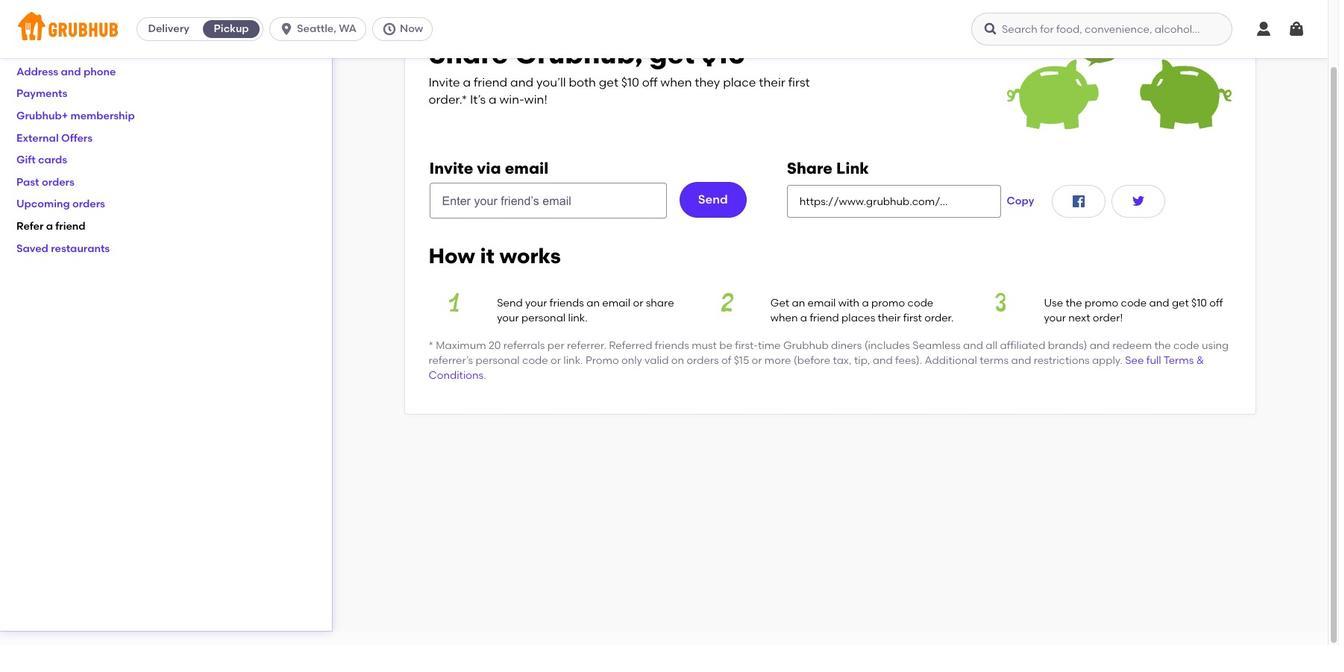 Task type: describe. For each thing, give the bounding box(es) containing it.
time
[[758, 339, 781, 352]]

link. inside send your friends an email or share your personal link.
[[568, 312, 588, 325]]

place
[[723, 75, 756, 90]]

get
[[771, 297, 790, 310]]

first inside get an email with a promo code when a friend places their first order.
[[904, 312, 922, 325]]

a up it's
[[463, 75, 471, 90]]

off inside use the promo code and get $10 off your next order!
[[1210, 297, 1223, 310]]

1 horizontal spatial your
[[525, 297, 547, 310]]

send for send
[[698, 193, 728, 207]]

only
[[622, 354, 642, 367]]

offers
[[61, 132, 93, 144]]

share for grubhub,
[[429, 37, 508, 70]]

a right with
[[862, 297, 869, 310]]

2 horizontal spatial or
[[752, 354, 762, 367]]

use
[[1044, 297, 1064, 310]]

0 vertical spatial $10
[[702, 37, 746, 70]]

valid
[[645, 354, 669, 367]]

cards
[[38, 154, 67, 167]]

with
[[839, 297, 860, 310]]

upcoming orders
[[16, 198, 105, 211]]

1 vertical spatial $10
[[622, 75, 639, 90]]

address and phone
[[16, 66, 116, 78]]

apply.
[[1092, 354, 1123, 367]]

friends inside send your friends an email or share your personal link.
[[550, 297, 584, 310]]

places
[[842, 312, 876, 325]]

use the promo code and get $10 off your next order!
[[1044, 297, 1223, 325]]

the inside use the promo code and get $10 off your next order!
[[1066, 297, 1083, 310]]

address and phone link
[[16, 66, 116, 78]]

your inside use the promo code and get $10 off your next order!
[[1044, 312, 1066, 325]]

must
[[692, 339, 717, 352]]

orders for past orders
[[42, 176, 74, 189]]

grubhub+ membership link
[[16, 110, 135, 122]]

grubhub,
[[515, 37, 643, 70]]

past orders link
[[16, 176, 74, 189]]

a up grubhub
[[801, 312, 808, 325]]

get inside use the promo code and get $10 off your next order!
[[1172, 297, 1189, 310]]

tip,
[[854, 354, 870, 367]]

past orders
[[16, 176, 74, 189]]

membership
[[71, 110, 135, 122]]

delivery
[[148, 22, 189, 35]]

copy
[[1007, 195, 1035, 208]]

payments
[[16, 88, 67, 100]]

and down (includes
[[873, 354, 893, 367]]

win-
[[500, 92, 525, 106]]

saved restaurants
[[16, 242, 110, 255]]

*
[[429, 339, 434, 352]]

share link
[[787, 159, 869, 178]]

on
[[671, 354, 684, 367]]

share
[[646, 297, 674, 310]]

referred
[[609, 339, 653, 352]]

share grubhub, get $10 invite a friend and you'll both get $10 off when they place their first order.* it's a win-win!
[[429, 37, 810, 106]]

svg image
[[1288, 20, 1306, 38]]

code up terms
[[1174, 339, 1200, 352]]

Enter your friend's email email field
[[429, 183, 667, 219]]

&
[[1197, 354, 1205, 367]]

svg image inside now button
[[382, 22, 397, 37]]

referrer's
[[429, 354, 473, 367]]

upcoming
[[16, 198, 70, 211]]

order.*
[[429, 92, 467, 106]]

past
[[16, 176, 39, 189]]

grubhub+
[[16, 110, 68, 122]]

(before
[[794, 354, 831, 367]]

brands)
[[1048, 339, 1088, 352]]

and left phone
[[61, 66, 81, 78]]

1 vertical spatial invite
[[429, 159, 473, 178]]

share grubhub and save image
[[1007, 17, 1232, 130]]

profile
[[16, 43, 49, 56]]

both
[[569, 75, 596, 90]]

the inside * maximum 20 referrals per referrer. referred friends must be first-time grubhub diners (includes seamless and all affiliated brands) and redeem the code using referrer's personal code or link. promo only valid on orders of $15 or more (before tax, tip, and fees). additional terms and restrictions apply.
[[1155, 339, 1171, 352]]

external
[[16, 132, 59, 144]]

step 1 image
[[429, 293, 479, 312]]

code inside get an email with a promo code when a friend places their first order.
[[908, 297, 934, 310]]

when inside get an email with a promo code when a friend places their first order.
[[771, 312, 798, 325]]

next
[[1069, 312, 1091, 325]]

per
[[548, 339, 565, 352]]

refer a friend
[[16, 220, 86, 233]]

and inside the share grubhub, get $10 invite a friend and you'll both get $10 off when they place their first order.* it's a win-win!
[[510, 75, 534, 90]]

be
[[720, 339, 733, 352]]

how
[[429, 244, 475, 269]]

refer
[[16, 220, 44, 233]]

full
[[1147, 354, 1162, 367]]

copy button
[[1001, 185, 1041, 218]]

restaurants
[[51, 242, 110, 255]]

0 horizontal spatial or
[[551, 354, 561, 367]]

first inside the share grubhub, get $10 invite a friend and you'll both get $10 off when they place their first order.* it's a win-win!
[[789, 75, 810, 90]]

gift cards link
[[16, 154, 67, 167]]

redeem
[[1113, 339, 1152, 352]]

their inside the share grubhub, get $10 invite a friend and you'll both get $10 off when they place their first order.* it's a win-win!
[[759, 75, 786, 90]]

external offers link
[[16, 132, 93, 144]]

address
[[16, 66, 58, 78]]

profile link
[[16, 43, 49, 56]]

see full terms & conditions link
[[429, 354, 1205, 382]]

your account
[[16, 9, 136, 31]]

order!
[[1093, 312, 1123, 325]]

friend inside the share grubhub, get $10 invite a friend and you'll both get $10 off when they place their first order.* it's a win-win!
[[474, 75, 508, 90]]

1 vertical spatial get
[[599, 75, 619, 90]]

first-
[[735, 339, 758, 352]]

see
[[1126, 354, 1144, 367]]

link
[[837, 159, 869, 178]]

restrictions
[[1034, 354, 1090, 367]]



Task type: locate. For each thing, give the bounding box(es) containing it.
seattle, wa button
[[269, 17, 372, 41]]

$10 right 'both'
[[622, 75, 639, 90]]

1 vertical spatial orders
[[72, 198, 105, 211]]

0 vertical spatial share
[[429, 37, 508, 70]]

gift cards
[[16, 154, 67, 167]]

off up using
[[1210, 297, 1223, 310]]

Search for food, convenience, alcohol... search field
[[972, 13, 1233, 46]]

send inside button
[[698, 193, 728, 207]]

friend up saved restaurants link
[[55, 220, 86, 233]]

or
[[633, 297, 644, 310], [551, 354, 561, 367], [752, 354, 762, 367]]

delivery button
[[137, 17, 200, 41]]

1 horizontal spatial their
[[878, 312, 901, 325]]

and down affiliated
[[1012, 354, 1032, 367]]

1 horizontal spatial the
[[1155, 339, 1171, 352]]

an
[[587, 297, 600, 310], [792, 297, 805, 310]]

promo inside use the promo code and get $10 off your next order!
[[1085, 297, 1119, 310]]

you'll
[[537, 75, 566, 90]]

email for invite via email
[[505, 159, 549, 178]]

send button
[[680, 182, 747, 218]]

win!
[[525, 92, 548, 106]]

your down use
[[1044, 312, 1066, 325]]

promo up places
[[872, 297, 905, 310]]

account
[[61, 9, 136, 31]]

share for link
[[787, 159, 833, 178]]

0 vertical spatial orders
[[42, 176, 74, 189]]

0 vertical spatial send
[[698, 193, 728, 207]]

1 horizontal spatial $10
[[702, 37, 746, 70]]

works
[[500, 244, 561, 269]]

1 vertical spatial friend
[[55, 220, 86, 233]]

email
[[505, 159, 549, 178], [602, 297, 631, 310], [808, 297, 836, 310]]

1 promo from the left
[[872, 297, 905, 310]]

invite
[[429, 75, 460, 90], [429, 159, 473, 178]]

fees).
[[896, 354, 923, 367]]

email left with
[[808, 297, 836, 310]]

send for send your friends an email or share your personal link.
[[497, 297, 523, 310]]

and left all
[[963, 339, 984, 352]]

phone
[[84, 66, 116, 78]]

0 horizontal spatial send
[[497, 297, 523, 310]]

when inside the share grubhub, get $10 invite a friend and you'll both get $10 off when they place their first order.* it's a win-win!
[[661, 75, 692, 90]]

1 horizontal spatial personal
[[522, 312, 566, 325]]

now
[[400, 22, 423, 35]]

your
[[16, 9, 57, 31]]

code
[[908, 297, 934, 310], [1121, 297, 1147, 310], [1174, 339, 1200, 352], [522, 354, 548, 367]]

see full terms & conditions
[[429, 354, 1205, 382]]

it's
[[470, 92, 486, 106]]

send your friends an email or share your personal link.
[[497, 297, 674, 325]]

friends inside * maximum 20 referrals per referrer. referred friends must be first-time grubhub diners (includes seamless and all affiliated brands) and redeem the code using referrer's personal code or link. promo only valid on orders of $15 or more (before tax, tip, and fees). additional terms and restrictions apply.
[[655, 339, 689, 352]]

grubhub+ membership
[[16, 110, 135, 122]]

0 horizontal spatial your
[[497, 312, 519, 325]]

.
[[484, 370, 486, 382]]

referrals
[[503, 339, 545, 352]]

1 vertical spatial the
[[1155, 339, 1171, 352]]

get right 'both'
[[599, 75, 619, 90]]

1 vertical spatial personal
[[476, 354, 520, 367]]

0 vertical spatial their
[[759, 75, 786, 90]]

email left share
[[602, 297, 631, 310]]

$10
[[702, 37, 746, 70], [622, 75, 639, 90], [1192, 297, 1207, 310]]

0 vertical spatial friend
[[474, 75, 508, 90]]

get
[[649, 37, 695, 70], [599, 75, 619, 90], [1172, 297, 1189, 310]]

of
[[722, 354, 732, 367]]

code inside use the promo code and get $10 off your next order!
[[1121, 297, 1147, 310]]

an up referrer.
[[587, 297, 600, 310]]

first left order.
[[904, 312, 922, 325]]

link. down referrer.
[[564, 354, 583, 367]]

0 horizontal spatial an
[[587, 297, 600, 310]]

it
[[480, 244, 495, 269]]

wa
[[339, 22, 357, 35]]

seamless
[[913, 339, 961, 352]]

the up the next
[[1066, 297, 1083, 310]]

friend
[[474, 75, 508, 90], [55, 220, 86, 233], [810, 312, 839, 325]]

get an email with a promo code when a friend places their first order.
[[771, 297, 954, 325]]

more
[[765, 354, 791, 367]]

1 horizontal spatial or
[[633, 297, 644, 310]]

promo
[[872, 297, 905, 310], [1085, 297, 1119, 310]]

1 horizontal spatial off
[[1210, 297, 1223, 310]]

their
[[759, 75, 786, 90], [878, 312, 901, 325]]

maximum
[[436, 339, 486, 352]]

off inside the share grubhub, get $10 invite a friend and you'll both get $10 off when they place their first order.* it's a win-win!
[[642, 75, 658, 90]]

2 horizontal spatial friend
[[810, 312, 839, 325]]

their right place
[[759, 75, 786, 90]]

diners
[[831, 339, 862, 352]]

invite up the 'order.*'
[[429, 75, 460, 90]]

now button
[[372, 17, 439, 41]]

the up full at the right bottom of page
[[1155, 339, 1171, 352]]

when down the get
[[771, 312, 798, 325]]

0 horizontal spatial their
[[759, 75, 786, 90]]

link. inside * maximum 20 referrals per referrer. referred friends must be first-time grubhub diners (includes seamless and all affiliated brands) and redeem the code using referrer's personal code or link. promo only valid on orders of $15 or more (before tax, tip, and fees). additional terms and restrictions apply.
[[564, 354, 583, 367]]

0 vertical spatial invite
[[429, 75, 460, 90]]

* maximum 20 referrals per referrer. referred friends must be first-time grubhub diners (includes seamless and all affiliated brands) and redeem the code using referrer's personal code or link. promo only valid on orders of $15 or more (before tax, tip, and fees). additional terms and restrictions apply.
[[429, 339, 1229, 367]]

personal inside * maximum 20 referrals per referrer. referred friends must be first-time grubhub diners (includes seamless and all affiliated brands) and redeem the code using referrer's personal code or link. promo only valid on orders of $15 or more (before tax, tip, and fees). additional terms and restrictions apply.
[[476, 354, 520, 367]]

orders up upcoming orders link
[[42, 176, 74, 189]]

terms
[[1164, 354, 1194, 367]]

seattle, wa
[[297, 22, 357, 35]]

0 horizontal spatial personal
[[476, 354, 520, 367]]

(includes
[[865, 339, 910, 352]]

code up "order!"
[[1121, 297, 1147, 310]]

friends up "per"
[[550, 297, 584, 310]]

0 horizontal spatial off
[[642, 75, 658, 90]]

1 an from the left
[[587, 297, 600, 310]]

their inside get an email with a promo code when a friend places their first order.
[[878, 312, 901, 325]]

email for get an email with a promo code when a friend places their first order.
[[808, 297, 836, 310]]

1 vertical spatial their
[[878, 312, 901, 325]]

2 an from the left
[[792, 297, 805, 310]]

refer a friend link
[[16, 220, 86, 233]]

friends up on
[[655, 339, 689, 352]]

0 horizontal spatial email
[[505, 159, 549, 178]]

the
[[1066, 297, 1083, 310], [1155, 339, 1171, 352]]

1 horizontal spatial an
[[792, 297, 805, 310]]

send
[[698, 193, 728, 207], [497, 297, 523, 310]]

or inside send your friends an email or share your personal link.
[[633, 297, 644, 310]]

promo up "order!"
[[1085, 297, 1119, 310]]

off down main navigation navigation
[[642, 75, 658, 90]]

0 horizontal spatial get
[[599, 75, 619, 90]]

None text field
[[787, 185, 1001, 218]]

and up the redeem
[[1150, 297, 1170, 310]]

2 vertical spatial get
[[1172, 297, 1189, 310]]

code down referrals
[[522, 354, 548, 367]]

1 horizontal spatial friends
[[655, 339, 689, 352]]

using
[[1202, 339, 1229, 352]]

link. up referrer.
[[568, 312, 588, 325]]

1 horizontal spatial promo
[[1085, 297, 1119, 310]]

email right via
[[505, 159, 549, 178]]

20
[[489, 339, 501, 352]]

upcoming orders link
[[16, 198, 105, 211]]

svg image
[[1255, 20, 1273, 38], [279, 22, 294, 37], [382, 22, 397, 37], [984, 22, 999, 37], [1070, 193, 1088, 211], [1130, 193, 1148, 211]]

0 vertical spatial first
[[789, 75, 810, 90]]

0 vertical spatial link.
[[568, 312, 588, 325]]

$10 up place
[[702, 37, 746, 70]]

get up they
[[649, 37, 695, 70]]

1 vertical spatial link.
[[564, 354, 583, 367]]

external offers
[[16, 132, 93, 144]]

0 horizontal spatial when
[[661, 75, 692, 90]]

svg image inside seattle, wa button
[[279, 22, 294, 37]]

orders inside * maximum 20 referrals per referrer. referred friends must be first-time grubhub diners (includes seamless and all affiliated brands) and redeem the code using referrer's personal code or link. promo only valid on orders of $15 or more (before tax, tip, and fees). additional terms and restrictions apply.
[[687, 354, 719, 367]]

share left link
[[787, 159, 833, 178]]

1 horizontal spatial share
[[787, 159, 833, 178]]

and inside use the promo code and get $10 off your next order!
[[1150, 297, 1170, 310]]

send inside send your friends an email or share your personal link.
[[497, 297, 523, 310]]

friend down with
[[810, 312, 839, 325]]

2 vertical spatial $10
[[1192, 297, 1207, 310]]

invite inside the share grubhub, get $10 invite a friend and you'll both get $10 off when they place their first order.* it's a win-win!
[[429, 75, 460, 90]]

2 promo from the left
[[1085, 297, 1119, 310]]

1 vertical spatial friends
[[655, 339, 689, 352]]

2 vertical spatial friend
[[810, 312, 839, 325]]

get up terms
[[1172, 297, 1189, 310]]

share up it's
[[429, 37, 508, 70]]

email inside get an email with a promo code when a friend places their first order.
[[808, 297, 836, 310]]

2 horizontal spatial $10
[[1192, 297, 1207, 310]]

they
[[695, 75, 720, 90]]

0 horizontal spatial friend
[[55, 220, 86, 233]]

conditions
[[429, 370, 484, 382]]

1 horizontal spatial email
[[602, 297, 631, 310]]

main navigation navigation
[[0, 0, 1328, 58]]

pickup
[[214, 22, 249, 35]]

1 vertical spatial first
[[904, 312, 922, 325]]

affiliated
[[1000, 339, 1046, 352]]

personal
[[522, 312, 566, 325], [476, 354, 520, 367]]

1 vertical spatial send
[[497, 297, 523, 310]]

code up order.
[[908, 297, 934, 310]]

personal down 20
[[476, 354, 520, 367]]

1 horizontal spatial get
[[649, 37, 695, 70]]

0 horizontal spatial the
[[1066, 297, 1083, 310]]

step 3 image
[[976, 293, 1026, 312]]

grubhub
[[783, 339, 829, 352]]

2 vertical spatial orders
[[687, 354, 719, 367]]

personal inside send your friends an email or share your personal link.
[[522, 312, 566, 325]]

an inside send your friends an email or share your personal link.
[[587, 297, 600, 310]]

0 horizontal spatial promo
[[872, 297, 905, 310]]

or right $15
[[752, 354, 762, 367]]

and up apply.
[[1090, 339, 1110, 352]]

1 horizontal spatial send
[[698, 193, 728, 207]]

0 vertical spatial personal
[[522, 312, 566, 325]]

0 vertical spatial off
[[642, 75, 658, 90]]

payments link
[[16, 88, 67, 100]]

share
[[429, 37, 508, 70], [787, 159, 833, 178]]

0 horizontal spatial $10
[[622, 75, 639, 90]]

an inside get an email with a promo code when a friend places their first order.
[[792, 297, 805, 310]]

when left they
[[661, 75, 692, 90]]

first right place
[[789, 75, 810, 90]]

via
[[477, 159, 501, 178]]

promo inside get an email with a promo code when a friend places their first order.
[[872, 297, 905, 310]]

orders for upcoming orders
[[72, 198, 105, 211]]

or left share
[[633, 297, 644, 310]]

invite left via
[[429, 159, 473, 178]]

saved restaurants link
[[16, 242, 110, 255]]

orders down 'must' at the right bottom of page
[[687, 354, 719, 367]]

and
[[61, 66, 81, 78], [510, 75, 534, 90], [1150, 297, 1170, 310], [963, 339, 984, 352], [1090, 339, 1110, 352], [873, 354, 893, 367], [1012, 354, 1032, 367]]

0 vertical spatial friends
[[550, 297, 584, 310]]

2 horizontal spatial get
[[1172, 297, 1189, 310]]

friend up it's
[[474, 75, 508, 90]]

friend inside get an email with a promo code when a friend places their first order.
[[810, 312, 839, 325]]

orders up refer a friend link
[[72, 198, 105, 211]]

1 horizontal spatial friend
[[474, 75, 508, 90]]

promo
[[586, 354, 619, 367]]

$15
[[734, 354, 749, 367]]

2 horizontal spatial email
[[808, 297, 836, 310]]

1 horizontal spatial when
[[771, 312, 798, 325]]

1 vertical spatial off
[[1210, 297, 1223, 310]]

a right it's
[[489, 92, 497, 106]]

or down "per"
[[551, 354, 561, 367]]

an right the get
[[792, 297, 805, 310]]

0 horizontal spatial share
[[429, 37, 508, 70]]

a right refer
[[46, 220, 53, 233]]

1 vertical spatial share
[[787, 159, 833, 178]]

and up win-
[[510, 75, 534, 90]]

0 vertical spatial get
[[649, 37, 695, 70]]

pickup button
[[200, 17, 263, 41]]

email inside send your friends an email or share your personal link.
[[602, 297, 631, 310]]

a
[[463, 75, 471, 90], [489, 92, 497, 106], [46, 220, 53, 233], [862, 297, 869, 310], [801, 312, 808, 325]]

$10 inside use the promo code and get $10 off your next order!
[[1192, 297, 1207, 310]]

share inside the share grubhub, get $10 invite a friend and you'll both get $10 off when they place their first order.* it's a win-win!
[[429, 37, 508, 70]]

your up referrals
[[525, 297, 547, 310]]

their up (includes
[[878, 312, 901, 325]]

your
[[525, 297, 547, 310], [497, 312, 519, 325], [1044, 312, 1066, 325]]

1 vertical spatial when
[[771, 312, 798, 325]]

0 horizontal spatial friends
[[550, 297, 584, 310]]

0 vertical spatial the
[[1066, 297, 1083, 310]]

1 horizontal spatial first
[[904, 312, 922, 325]]

personal up "per"
[[522, 312, 566, 325]]

step 2 image
[[702, 293, 753, 312]]

referrer.
[[567, 339, 607, 352]]

2 horizontal spatial your
[[1044, 312, 1066, 325]]

your up 20
[[497, 312, 519, 325]]

invite via email
[[429, 159, 549, 178]]

$10 up using
[[1192, 297, 1207, 310]]

saved
[[16, 242, 48, 255]]

0 horizontal spatial first
[[789, 75, 810, 90]]

how it works
[[429, 244, 561, 269]]

0 vertical spatial when
[[661, 75, 692, 90]]



Task type: vqa. For each thing, say whether or not it's contained in the screenshot.
bottom Invite
yes



